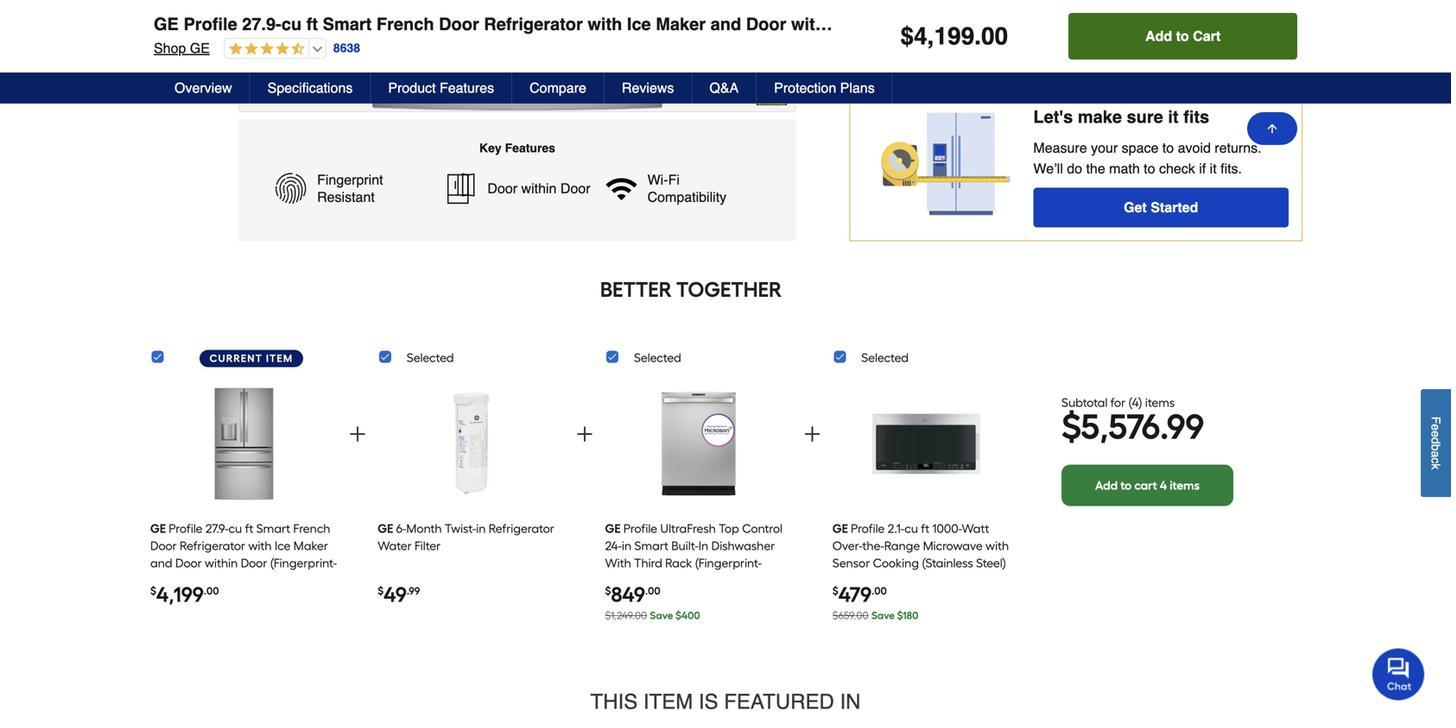 Task type: vqa. For each thing, say whether or not it's contained in the screenshot.
Microwave
yes



Task type: locate. For each thing, give the bounding box(es) containing it.
0 horizontal spatial features
[[440, 80, 494, 96]]

$ inside $ 4,199 .00
[[150, 585, 156, 598]]

in-
[[1076, 30, 1090, 44]]

1 horizontal spatial in
[[622, 539, 632, 554]]

479
[[839, 583, 872, 608]]

shop ge
[[154, 40, 210, 56], [149, 69, 205, 85]]

cu
[[276, 0, 296, 20], [281, 14, 302, 34], [228, 522, 242, 537], [905, 522, 918, 537]]

to inside add to cart "button"
[[1176, 28, 1189, 44]]

1 .00 from the left
[[204, 585, 219, 598]]

4.5 stars image up specifications
[[225, 41, 305, 57]]

within down key features
[[521, 181, 557, 197]]

2 plus image from the left
[[575, 424, 595, 445]]

in
[[476, 522, 486, 537], [622, 539, 632, 554]]

maker for ge profile 27.9-cu ft smart french door refrigerator with ice maker and door within door (fingerprint-resistant stainless steel) energy star
[[656, 14, 706, 34]]

.00 inside $ 479 .00
[[872, 585, 887, 598]]

4,199 list item
[[150, 375, 337, 632]]

items
[[1145, 396, 1175, 410], [1170, 478, 1200, 493]]

f e e d b a c k button
[[1421, 389, 1451, 497]]

add right or
[[1145, 28, 1172, 44]]

4 right the for at right bottom
[[1132, 396, 1139, 410]]

ice inside ge profile 27.9-cu ft smart french door refrigerator with ice maker and door within door (fingerprint-resistant stainless steel) energy star item # 1596867 | model # pvd28bynfs
[[622, 0, 646, 20]]

e up b
[[1429, 431, 1443, 438]]

profile for profile ultrafresh top control 24-in smart built-in dishwasher with third rack (fingerprint- resistant stainless steel) energy star, 42-dba
[[623, 522, 657, 537]]

selected
[[407, 351, 454, 366], [634, 351, 681, 366], [861, 351, 909, 366]]

smart inside profile 27.9-cu ft smart french door refrigerator with ice maker and door within door (fingerprint- resistant stainless steel) energy star
[[256, 522, 290, 537]]

french
[[371, 0, 429, 20], [376, 14, 434, 34], [293, 522, 330, 537]]

ice for ge profile 27.9-cu ft smart french door refrigerator with ice maker and door within door (fingerprint-resistant stainless steel) energy star
[[627, 14, 651, 34]]

4 right the cart
[[1160, 478, 1167, 493]]

or
[[1120, 30, 1131, 44]]

1 vertical spatial 4,199
[[156, 583, 204, 608]]

4.5 stars image
[[225, 41, 305, 57], [219, 69, 300, 85]]

2 e from the top
[[1429, 431, 1443, 438]]

49
[[384, 583, 407, 608]]

measure your space to avoid returns. we'll do the math to check if it fits.
[[1033, 140, 1262, 177]]

star
[[1280, 14, 1326, 34], [149, 21, 194, 41], [150, 591, 178, 606]]

maker for ge profile 27.9-cu ft smart french door refrigerator with ice maker and door within door (fingerprint-resistant stainless steel) energy star item # 1596867 | model # pvd28bynfs
[[651, 0, 701, 20]]

it inside measure your space to avoid returns. we'll do the math to check if it fits.
[[1210, 161, 1217, 177]]

2 selected from the left
[[634, 351, 681, 366]]

specifications
[[267, 80, 353, 96]]

current
[[210, 353, 263, 365]]

1 horizontal spatial .00
[[645, 585, 660, 598]]

1 vertical spatial 4
[[1160, 478, 1167, 493]]

your inside easy & free returns return your new, unused item in-store or ship it back to us free of charge.
[[952, 30, 976, 44]]

of
[[1252, 30, 1262, 44]]

your
[[952, 30, 976, 44], [1091, 140, 1118, 156]]

1 horizontal spatial selected
[[634, 351, 681, 366]]

shop for bottommost 4.5 stars image
[[149, 69, 181, 85]]

with
[[605, 556, 631, 571]]

we'll
[[1033, 161, 1063, 177]]

and
[[705, 0, 736, 20], [711, 14, 741, 34], [150, 556, 172, 571]]

refrigerator
[[479, 0, 578, 20], [484, 14, 583, 34], [489, 522, 554, 537], [180, 539, 245, 554]]

check
[[1159, 161, 1195, 177]]

8638 up specifications button
[[333, 41, 360, 55]]

1 horizontal spatial features
[[505, 141, 555, 155]]

0 vertical spatial 4,199
[[914, 22, 974, 50]]

2 horizontal spatial .00
[[872, 585, 887, 598]]

it left fits
[[1168, 107, 1179, 127]]

sure
[[1127, 107, 1163, 127]]

3 .00 from the left
[[872, 585, 887, 598]]

to down space
[[1144, 161, 1155, 177]]

save
[[650, 610, 673, 622], [871, 610, 895, 622]]

features right key
[[505, 141, 555, 155]]

steel) inside profile 27.9-cu ft smart french door refrigerator with ice maker and door within door (fingerprint- resistant stainless steel) energy star
[[250, 574, 280, 588]]

1 vertical spatial .99
[[407, 585, 420, 598]]

item
[[266, 353, 293, 365]]

to inside add to cart 4 items link
[[1121, 478, 1132, 493]]

1 plus image from the left
[[347, 424, 368, 445]]

it
[[1160, 30, 1166, 44], [1168, 107, 1179, 127], [1210, 161, 1217, 177]]

let's make sure it fits
[[1033, 107, 1209, 127]]

0 vertical spatial .99
[[1160, 406, 1204, 448]]

1 horizontal spatial add
[[1145, 28, 1172, 44]]

0 vertical spatial in
[[476, 522, 486, 537]]

key
[[479, 141, 502, 155]]

400
[[682, 610, 700, 622]]

#
[[175, 47, 182, 60], [276, 47, 283, 60]]

with
[[582, 0, 617, 20], [588, 14, 622, 34], [248, 539, 272, 554], [986, 539, 1009, 554]]

cart
[[1134, 478, 1157, 493]]

energy inside ge profile 27.9-cu ft smart french door refrigerator with ice maker and door within door (fingerprint-resistant stainless steel) energy star item # 1596867 | model # pvd28bynfs
[[1198, 0, 1271, 20]]

plus image
[[347, 424, 368, 445], [575, 424, 595, 445], [802, 424, 823, 445]]

and for ge profile 27.9-cu ft smart french door refrigerator with ice maker and door within door (fingerprint-resistant stainless steel) energy star
[[711, 14, 741, 34]]

over-
[[832, 539, 862, 554]]

unused
[[1007, 30, 1047, 44]]

french inside profile 27.9-cu ft smart french door refrigerator with ice maker and door within door (fingerprint- resistant stainless steel) energy star
[[293, 522, 330, 537]]

# right item
[[175, 47, 182, 60]]

profile inside profile ultrafresh top control 24-in smart built-in dishwasher with third rack (fingerprint- resistant stainless steel) energy star, 42-dba
[[623, 522, 657, 537]]

save left 180
[[871, 610, 895, 622]]

get
[[1124, 200, 1147, 216]]

ge inside 4,199 list item
[[150, 522, 166, 537]]

4.5 stars image down model
[[219, 69, 300, 85]]

0 horizontal spatial .00
[[204, 585, 219, 598]]

6-
[[396, 522, 406, 537]]

$1,249.00 save $ 400
[[605, 610, 700, 622]]

# right model
[[276, 47, 283, 60]]

3 selected from the left
[[861, 351, 909, 366]]

it for if
[[1210, 161, 1217, 177]]

steel) inside profile 2.1-cu ft 1000-watt over-the-range microwave with sensor cooking (stainless steel)
[[976, 556, 1006, 571]]

features right the product
[[440, 80, 494, 96]]

water
[[378, 539, 412, 554]]

0 horizontal spatial it
[[1160, 30, 1166, 44]]

french for ge profile 27.9-cu ft smart french door refrigerator with ice maker and door within door (fingerprint-resistant stainless steel) energy star
[[376, 14, 434, 34]]

door
[[434, 0, 474, 20], [741, 0, 781, 20], [841, 0, 881, 20], [439, 14, 479, 34], [746, 14, 786, 34], [846, 14, 886, 34], [488, 181, 517, 197], [561, 181, 590, 197], [150, 539, 177, 554], [175, 556, 202, 571], [241, 556, 267, 571]]

dba
[[656, 591, 678, 606]]

|
[[233, 47, 236, 60]]

4,199 inside list item
[[156, 583, 204, 608]]

built-
[[671, 539, 699, 554]]

rack
[[665, 556, 692, 571]]

profile inside profile 2.1-cu ft 1000-watt over-the-range microwave with sensor cooking (stainless steel)
[[851, 522, 885, 537]]

8638 down pvd28bynfs
[[328, 69, 355, 83]]

0 vertical spatial features
[[440, 80, 494, 96]]

math
[[1109, 161, 1140, 177]]

ge inside ge profile 27.9-cu ft smart french door refrigerator with ice maker and door within door (fingerprint-resistant stainless steel) energy star item # 1596867 | model # pvd28bynfs
[[149, 0, 174, 20]]

profile
[[178, 0, 232, 20], [184, 14, 237, 34], [169, 522, 203, 537], [623, 522, 657, 537], [851, 522, 885, 537]]

french for ge profile 27.9-cu ft smart french door refrigerator with ice maker and door within door (fingerprint-resistant stainless steel) energy star item # 1596867 | model # pvd28bynfs
[[371, 0, 429, 20]]

maker inside ge profile 27.9-cu ft smart french door refrigerator with ice maker and door within door (fingerprint-resistant stainless steel) energy star item # 1596867 | model # pvd28bynfs
[[651, 0, 701, 20]]

add left the cart
[[1095, 478, 1118, 493]]

door within door yes element
[[437, 171, 597, 207]]

within up protection plans
[[791, 14, 841, 34]]

profile for profile 2.1-cu ft 1000-watt over-the-range microwave with sensor cooking (stainless steel)
[[851, 522, 885, 537]]

within up protection
[[786, 0, 836, 20]]

in right month
[[476, 522, 486, 537]]

smart inside profile ultrafresh top control 24-in smart built-in dishwasher with third rack (fingerprint- resistant stainless steel) energy star, 42-dba
[[634, 539, 668, 554]]

0 horizontal spatial selected
[[407, 351, 454, 366]]

849 list item
[[605, 375, 792, 632]]

items right the cart
[[1170, 478, 1200, 493]]

1 vertical spatial in
[[622, 539, 632, 554]]

smart
[[318, 0, 367, 20], [323, 14, 372, 34], [256, 522, 290, 537], [634, 539, 668, 554]]

your down free
[[952, 30, 976, 44]]

with inside profile 27.9-cu ft smart french door refrigerator with ice maker and door within door (fingerprint- resistant stainless steel) energy star
[[248, 539, 272, 554]]

range
[[884, 539, 920, 554]]

2 # from the left
[[276, 47, 283, 60]]

2 save from the left
[[871, 610, 895, 622]]

479 list item
[[832, 375, 1020, 632]]

shop
[[154, 40, 186, 56], [149, 69, 181, 85]]

in up with
[[622, 539, 632, 554]]

save for 479
[[871, 610, 895, 622]]

0 vertical spatial 4.5 stars image
[[225, 41, 305, 57]]

save inside 479 list item
[[871, 610, 895, 622]]

1 vertical spatial it
[[1168, 107, 1179, 127]]

4
[[1132, 396, 1139, 410], [1160, 478, 1167, 493]]

protection
[[774, 80, 836, 96]]

plus image for 4,199
[[347, 424, 368, 445]]

49 list item
[[378, 375, 565, 632]]

2 horizontal spatial selected
[[861, 351, 909, 366]]

.99 right )
[[1160, 406, 1204, 448]]

star inside ge profile 27.9-cu ft smart french door refrigerator with ice maker and door within door (fingerprint-resistant stainless steel) energy star item # 1596867 | model # pvd28bynfs
[[149, 21, 194, 41]]

1 horizontal spatial it
[[1168, 107, 1179, 127]]

$ 849 .00
[[605, 583, 660, 608]]

within up $ 4,199 .00
[[205, 556, 238, 571]]

in inside 6-month twist-in refrigerator water filter
[[476, 522, 486, 537]]

1 vertical spatial your
[[1091, 140, 1118, 156]]

add to cart
[[1145, 28, 1221, 44]]

1 horizontal spatial 4,199
[[914, 22, 974, 50]]

in inside profile ultrafresh top control 24-in smart built-in dishwasher with third rack (fingerprint- resistant stainless steel) energy star, 42-dba
[[622, 539, 632, 554]]

resistant inside ge profile 27.9-cu ft smart french door refrigerator with ice maker and door within door (fingerprint-resistant stainless steel) energy star item # 1596867 | model # pvd28bynfs
[[988, 0, 1060, 20]]

$ inside $ 849 .00
[[605, 585, 611, 598]]

.99 down filter
[[407, 585, 420, 598]]

4 inside subtotal for ( 4 ) items $ 5,576 .99
[[1132, 396, 1139, 410]]

fingerprint
[[317, 172, 383, 188]]

$ 4,199 .00
[[150, 583, 219, 608]]

1 horizontal spatial #
[[276, 47, 283, 60]]

0 horizontal spatial your
[[952, 30, 976, 44]]

24-
[[605, 539, 622, 554]]

.00 inside $ 849 .00
[[645, 585, 660, 598]]

0 horizontal spatial .99
[[407, 585, 420, 598]]

$659.00 save $ 180
[[832, 610, 919, 622]]

learn
[[956, 47, 987, 61]]

refrigerator inside ge profile 27.9-cu ft smart french door refrigerator with ice maker and door within door (fingerprint-resistant stainless steel) energy star item # 1596867 | model # pvd28bynfs
[[479, 0, 578, 20]]

marketingimages image
[[872, 105, 1025, 223]]

french inside ge profile 27.9-cu ft smart french door refrigerator with ice maker and door within door (fingerprint-resistant stainless steel) energy star item # 1596867 | model # pvd28bynfs
[[371, 0, 429, 20]]

2 vertical spatial it
[[1210, 161, 1217, 177]]

0 horizontal spatial add
[[1095, 478, 1118, 493]]

within inside profile 27.9-cu ft smart french door refrigerator with ice maker and door within door (fingerprint- resistant stainless steel) energy star
[[205, 556, 238, 571]]

1 selected from the left
[[407, 351, 454, 366]]

reviews
[[622, 80, 674, 96]]

ft inside profile 27.9-cu ft smart french door refrigerator with ice maker and door within door (fingerprint- resistant stainless steel) energy star
[[245, 522, 253, 537]]

shop down item
[[149, 69, 181, 85]]

2 horizontal spatial it
[[1210, 161, 1217, 177]]

save for 849
[[650, 610, 673, 622]]

0 horizontal spatial save
[[650, 610, 673, 622]]

4,199 for .00
[[156, 583, 204, 608]]

microwave
[[923, 539, 983, 554]]

e
[[1429, 424, 1443, 431], [1429, 431, 1443, 438]]

1 vertical spatial features
[[505, 141, 555, 155]]

shop ge up overview
[[154, 40, 210, 56]]

shop ge down item
[[149, 69, 205, 85]]

add for add to cart 4 items
[[1095, 478, 1118, 493]]

it right ship
[[1160, 30, 1166, 44]]

add inside "button"
[[1145, 28, 1172, 44]]

your up the
[[1091, 140, 1118, 156]]

1 save from the left
[[650, 610, 673, 622]]

1 horizontal spatial your
[[1091, 140, 1118, 156]]

energy inside profile ultrafresh top control 24-in smart built-in dishwasher with third rack (fingerprint- resistant stainless steel) energy star, 42-dba
[[738, 574, 782, 588]]

space
[[1122, 140, 1159, 156]]

save down dba
[[650, 610, 673, 622]]

0 vertical spatial your
[[952, 30, 976, 44]]

1 horizontal spatial .99
[[1160, 406, 1204, 448]]

e up d
[[1429, 424, 1443, 431]]

1 horizontal spatial plus image
[[575, 424, 595, 445]]

fingerprint-resistant yes element
[[267, 171, 437, 207]]

shop for top 4.5 stars image
[[154, 40, 186, 56]]

1 vertical spatial items
[[1170, 478, 1200, 493]]

return
[[912, 30, 949, 44]]

control
[[742, 522, 783, 537]]

1 vertical spatial add
[[1095, 478, 1118, 493]]

shop up overview
[[154, 40, 186, 56]]

compare
[[530, 80, 586, 96]]

4,199
[[914, 22, 974, 50], [156, 583, 204, 608]]

learn more
[[956, 47, 1018, 61]]

0 horizontal spatial 4
[[1132, 396, 1139, 410]]

it inside easy & free returns return your new, unused item in-store or ship it back to us free of charge.
[[1160, 30, 1166, 44]]

smart inside ge profile 27.9-cu ft smart french door refrigerator with ice maker and door within door (fingerprint-resistant stainless steel) energy star item # 1596867 | model # pvd28bynfs
[[318, 0, 367, 20]]

.00 for 479
[[872, 585, 887, 598]]

1 horizontal spatial 4
[[1160, 478, 1167, 493]]

month
[[406, 522, 442, 537]]

.00
[[204, 585, 219, 598], [645, 585, 660, 598], [872, 585, 887, 598]]

steel)
[[1146, 0, 1193, 20], [1151, 14, 1198, 34], [976, 556, 1006, 571], [250, 574, 280, 588], [705, 574, 735, 588]]

subtotal
[[1062, 396, 1108, 410]]

1 horizontal spatial save
[[871, 610, 895, 622]]

27.9- inside ge profile 27.9-cu ft smart french door refrigerator with ice maker and door within door (fingerprint-resistant stainless steel) energy star item # 1596867 | model # pvd28bynfs
[[237, 0, 276, 20]]

ft inside ge profile 27.9-cu ft smart french door refrigerator with ice maker and door within door (fingerprint-resistant stainless steel) energy star item # 1596867 | model # pvd28bynfs
[[301, 0, 313, 20]]

0 vertical spatial 4
[[1132, 396, 1139, 410]]

2 .00 from the left
[[645, 585, 660, 598]]

it right if on the top right of the page
[[1210, 161, 1217, 177]]

free
[[956, 13, 982, 26]]

q&a
[[710, 80, 739, 96]]

2 horizontal spatial plus image
[[802, 424, 823, 445]]

$ inside $ 479 .00
[[832, 585, 839, 598]]

ge
[[149, 0, 174, 20], [154, 14, 179, 34], [190, 40, 210, 56], [185, 69, 205, 85], [150, 522, 166, 537], [378, 522, 393, 537], [605, 522, 621, 537], [832, 522, 848, 537]]

save inside 849 list item
[[650, 610, 673, 622]]

1 vertical spatial shop
[[149, 69, 181, 85]]

to left the cart
[[1121, 478, 1132, 493]]

free
[[1228, 30, 1249, 44]]

features inside button
[[440, 80, 494, 96]]

the
[[1086, 161, 1105, 177]]

42-
[[639, 591, 656, 606]]

ft inside profile 2.1-cu ft 1000-watt over-the-range microwave with sensor cooking (stainless steel)
[[921, 522, 929, 537]]

0 horizontal spatial plus image
[[347, 424, 368, 445]]

let's
[[1033, 107, 1073, 127]]

overview button
[[157, 73, 250, 104]]

steel) inside ge profile 27.9-cu ft smart french door refrigerator with ice maker and door within door (fingerprint-resistant stainless steel) energy star item # 1596867 | model # pvd28bynfs
[[1146, 0, 1193, 20]]

0 horizontal spatial in
[[476, 522, 486, 537]]

0 horizontal spatial 4,199
[[156, 583, 204, 608]]

27.9- for ge profile 27.9-cu ft smart french door refrigerator with ice maker and door within door (fingerprint-resistant stainless steel) energy star item # 1596867 | model # pvd28bynfs
[[237, 0, 276, 20]]

back
[[1169, 30, 1195, 44]]

plus image for 49
[[575, 424, 595, 445]]

profile inside profile 27.9-cu ft smart french door refrigerator with ice maker and door within door (fingerprint- resistant stainless steel) energy star
[[169, 522, 203, 537]]

6-month twist-in refrigerator water filter
[[378, 522, 554, 554]]

ge inside 49 "list item"
[[378, 522, 393, 537]]

features for key features
[[505, 141, 555, 155]]

and inside ge profile 27.9-cu ft smart french door refrigerator with ice maker and door within door (fingerprint-resistant stainless steel) energy star item # 1596867 | model # pvd28bynfs
[[705, 0, 736, 20]]

measure
[[1033, 140, 1087, 156]]

together
[[676, 277, 782, 302]]

0 vertical spatial items
[[1145, 396, 1175, 410]]

to left "us"
[[1198, 30, 1208, 44]]

0 vertical spatial add
[[1145, 28, 1172, 44]]

4 for subtotal for ( 4 ) items $ 5,576 .99
[[1132, 396, 1139, 410]]

to left cart
[[1176, 28, 1189, 44]]

0 horizontal spatial #
[[175, 47, 182, 60]]

items right )
[[1145, 396, 1175, 410]]

.00 inside $ 4,199 .00
[[204, 585, 219, 598]]

0 vertical spatial shop
[[154, 40, 186, 56]]

resistant inside profile 27.9-cu ft smart french door refrigerator with ice maker and door within door (fingerprint- resistant stainless steel) energy star
[[150, 574, 197, 588]]

0 vertical spatial it
[[1160, 30, 1166, 44]]

f e e d b a c k
[[1429, 417, 1443, 470]]

items inside subtotal for ( 4 ) items $ 5,576 .99
[[1145, 396, 1175, 410]]

with inside profile 2.1-cu ft 1000-watt over-the-range microwave with sensor cooking (stainless steel)
[[986, 539, 1009, 554]]



Task type: describe. For each thing, give the bounding box(es) containing it.
product
[[388, 80, 436, 96]]

if
[[1199, 161, 1206, 177]]

4 for add to cart 4 items
[[1160, 478, 1167, 493]]

to inside easy & free returns return your new, unused item in-store or ship it back to us free of charge.
[[1198, 30, 1208, 44]]

and inside profile 27.9-cu ft smart french door refrigerator with ice maker and door within door (fingerprint- resistant stainless steel) energy star
[[150, 556, 172, 571]]

.00 for 849
[[645, 585, 660, 598]]

ge inside 479 list item
[[832, 522, 848, 537]]

1 vertical spatial shop ge
[[149, 69, 205, 85]]

d
[[1429, 438, 1443, 444]]

do
[[1067, 161, 1082, 177]]

profile for profile 27.9-cu ft smart french door refrigerator with ice maker and door within door (fingerprint- resistant stainless steel) energy star
[[169, 522, 203, 537]]

filter
[[415, 539, 441, 554]]

chat invite button image
[[1373, 648, 1425, 701]]

4,199 for .
[[914, 22, 974, 50]]

better together
[[600, 277, 782, 302]]

.99 inside $ 49 .99
[[407, 585, 420, 598]]

profile 2.1-cu ft 1000-watt over-the-range microwave with sensor cooking (stainless steel)
[[832, 522, 1009, 571]]

cu inside ge profile 27.9-cu ft smart french door refrigerator with ice maker and door within door (fingerprint-resistant stainless steel) energy star item # 1596867 | model # pvd28bynfs
[[276, 0, 296, 20]]

returns.
[[1215, 140, 1262, 156]]

0 vertical spatial 8638
[[333, 41, 360, 55]]

ge profile 27.9-cu ft smart french door refrigerator with ice maker and door within door (fingerprint-resistant stainless steel) energy star
[[154, 14, 1326, 34]]

refrigerator inside profile 27.9-cu ft smart french door refrigerator with ice maker and door within door (fingerprint- resistant stainless steel) energy star
[[180, 539, 245, 554]]

avoid
[[1178, 140, 1211, 156]]

item
[[1050, 30, 1073, 44]]

$ inside subtotal for ( 4 ) items $ 5,576 .99
[[1062, 406, 1081, 448]]

get started
[[1124, 200, 1198, 216]]

pvd28bynfs
[[283, 47, 362, 60]]

ge 6-month twist-in refrigerator water filter image
[[415, 382, 527, 508]]

ge profile 2.1-cu ft 1000-watt over-the-range microwave with sensor cooking (stainless steel) image
[[870, 382, 982, 508]]

reviews button
[[605, 73, 692, 104]]

add to cart button
[[1069, 13, 1297, 60]]

.
[[974, 22, 981, 50]]

$ inside $ 49 .99
[[378, 585, 384, 598]]

b
[[1429, 444, 1443, 451]]

arrow up image
[[1265, 122, 1279, 136]]

ge inside 849 list item
[[605, 522, 621, 537]]

third
[[634, 556, 662, 571]]

features for product features
[[440, 80, 494, 96]]

$ 49 .99
[[378, 583, 420, 608]]

cu inside profile 2.1-cu ft 1000-watt over-the-range microwave with sensor cooking (stainless steel)
[[905, 522, 918, 537]]

current item
[[210, 353, 293, 365]]

twist-
[[445, 522, 476, 537]]

star for ge profile 27.9-cu ft smart french door refrigerator with ice maker and door within door (fingerprint-resistant stainless steel) energy star item # 1596867 | model # pvd28bynfs
[[149, 21, 194, 41]]

k
[[1429, 464, 1443, 470]]

learn more link
[[956, 45, 1018, 63]]

fits.
[[1221, 161, 1242, 177]]

star inside profile 27.9-cu ft smart french door refrigerator with ice maker and door within door (fingerprint- resistant stainless steel) energy star
[[150, 591, 178, 606]]

with inside ge profile 27.9-cu ft smart french door refrigerator with ice maker and door within door (fingerprint-resistant stainless steel) energy star item # 1596867 | model # pvd28bynfs
[[582, 0, 617, 20]]

resistant inside profile ultrafresh top control 24-in smart built-in dishwasher with third rack (fingerprint- resistant stainless steel) energy star, 42-dba
[[605, 574, 652, 588]]

stainless inside profile 27.9-cu ft smart french door refrigerator with ice maker and door within door (fingerprint- resistant stainless steel) energy star
[[200, 574, 247, 588]]

product features
[[388, 80, 494, 96]]

selected for 479
[[861, 351, 909, 366]]

steel) inside profile ultrafresh top control 24-in smart built-in dishwasher with third rack (fingerprint- resistant stainless steel) energy star, 42-dba
[[705, 574, 735, 588]]

f
[[1429, 417, 1443, 424]]

add for add to cart
[[1145, 28, 1172, 44]]

stainless inside profile ultrafresh top control 24-in smart built-in dishwasher with third rack (fingerprint- resistant stainless steel) energy star, 42-dba
[[654, 574, 702, 588]]

add to cart 4 items
[[1095, 478, 1200, 493]]

it for ship
[[1160, 30, 1166, 44]]

ge profile 27.9-cu ft smart french door refrigerator with ice maker and door within door (fingerprint-resistant stainless steel) energy star image
[[188, 382, 300, 508]]

1 vertical spatial 4.5 stars image
[[219, 69, 300, 85]]

your inside measure your space to avoid returns. we'll do the math to check if it fits.
[[1091, 140, 1118, 156]]

compare button
[[512, 73, 605, 104]]

$ 4,199 . 00
[[901, 22, 1008, 50]]

.00 for 4,199
[[204, 585, 219, 598]]

q&a button
[[692, 73, 757, 104]]

ge profile ultrafresh top control 24-in smart built-in dishwasher with third rack (fingerprint-resistant stainless steel) energy star, 42-dba image
[[642, 382, 755, 508]]

fingerprint resistant
[[317, 172, 383, 205]]

overview
[[174, 80, 232, 96]]

for
[[1111, 396, 1126, 410]]

stainless inside ge profile 27.9-cu ft smart french door refrigerator with ice maker and door within door (fingerprint-resistant stainless steel) energy star item # 1596867 | model # pvd28bynfs
[[1065, 0, 1141, 20]]

store
[[1090, 30, 1117, 44]]

item number 1 5 9 6 8 6 7 and model number p v d 2 8 b y n f s element
[[149, 45, 1303, 62]]

1 vertical spatial 8638
[[328, 69, 355, 83]]

watt
[[962, 522, 989, 537]]

top
[[719, 522, 739, 537]]

star for ge profile 27.9-cu ft smart french door refrigerator with ice maker and door within door (fingerprint-resistant stainless steel) energy star
[[1280, 14, 1326, 34]]

2.1-
[[888, 522, 905, 537]]

$659.00
[[832, 610, 869, 622]]

(fingerprint- inside profile 27.9-cu ft smart french door refrigerator with ice maker and door within door (fingerprint- resistant stainless steel) energy star
[[270, 556, 337, 571]]

started
[[1151, 200, 1198, 216]]

ship
[[1134, 30, 1156, 44]]

1 e from the top
[[1429, 424, 1443, 431]]

selected for 849
[[634, 351, 681, 366]]

c
[[1429, 458, 1443, 464]]

get started button
[[1033, 188, 1289, 228]]

new,
[[979, 30, 1004, 44]]

model
[[240, 47, 273, 60]]

wi-fi compatibility yes element
[[597, 171, 768, 207]]

cu inside profile 27.9-cu ft smart french door refrigerator with ice maker and door within door (fingerprint- resistant stainless steel) energy star
[[228, 522, 242, 537]]

180
[[903, 610, 919, 622]]

0 vertical spatial shop ge
[[154, 40, 210, 56]]

ice inside profile 27.9-cu ft smart french door refrigerator with ice maker and door within door (fingerprint- resistant stainless steel) energy star
[[275, 539, 291, 554]]

star,
[[605, 591, 636, 606]]

maker inside profile 27.9-cu ft smart french door refrigerator with ice maker and door within door (fingerprint- resistant stainless steel) energy star
[[293, 539, 328, 554]]

(fingerprint- inside ge profile 27.9-cu ft smart french door refrigerator with ice maker and door within door (fingerprint-resistant stainless steel) energy star item # 1596867 | model # pvd28bynfs
[[886, 0, 988, 20]]

$ 479 .00
[[832, 583, 887, 608]]

protection plans button
[[757, 73, 893, 104]]

energy guide image
[[757, 84, 787, 105]]

profile inside ge profile 27.9-cu ft smart french door refrigerator with ice maker and door within door (fingerprint-resistant stainless steel) energy star item # 1596867 | model # pvd28bynfs
[[178, 0, 232, 20]]

3 plus image from the left
[[802, 424, 823, 445]]

cooking
[[873, 556, 919, 571]]

1000-
[[932, 522, 962, 537]]

refrigerator inside 6-month twist-in refrigerator water filter
[[489, 522, 554, 537]]

1 # from the left
[[175, 47, 182, 60]]

(fingerprint- inside profile ultrafresh top control 24-in smart built-in dishwasher with third rack (fingerprint- resistant stainless steel) energy star, 42-dba
[[695, 556, 762, 571]]

profile ultrafresh top control 24-in smart built-in dishwasher with third rack (fingerprint- resistant stainless steel) energy star, 42-dba
[[605, 522, 783, 606]]

fits
[[1183, 107, 1209, 127]]

wi-fi compatibility
[[647, 172, 727, 205]]

product features button
[[371, 73, 512, 104]]

ice for ge profile 27.9-cu ft smart french door refrigerator with ice maker and door within door (fingerprint-resistant stainless steel) energy star item # 1596867 | model # pvd28bynfs
[[622, 0, 646, 20]]

better together heading
[[149, 276, 1233, 304]]

returns
[[985, 13, 1031, 26]]

(
[[1129, 396, 1132, 410]]

protection plans
[[774, 80, 875, 96]]

specifications button
[[250, 73, 371, 104]]

$1,249.00
[[605, 610, 647, 622]]

in
[[699, 539, 708, 554]]

27.9- inside profile 27.9-cu ft smart french door refrigerator with ice maker and door within door (fingerprint- resistant stainless steel) energy star
[[205, 522, 228, 537]]

sensor
[[832, 556, 870, 571]]

us
[[1212, 30, 1224, 44]]

heart outline image
[[373, 67, 394, 87]]

27.9- for ge profile 27.9-cu ft smart french door refrigerator with ice maker and door within door (fingerprint-resistant stainless steel) energy star
[[242, 14, 281, 34]]

and for ge profile 27.9-cu ft smart french door refrigerator with ice maker and door within door (fingerprint-resistant stainless steel) energy star item # 1596867 | model # pvd28bynfs
[[705, 0, 736, 20]]

item
[[149, 47, 172, 60]]

key features
[[479, 141, 555, 155]]

(stainless
[[922, 556, 973, 571]]

.99 inside subtotal for ( 4 ) items $ 5,576 .99
[[1160, 406, 1204, 448]]

to up check
[[1162, 140, 1174, 156]]

add to cart 4 items link
[[1062, 465, 1233, 507]]

easy & free returns return your new, unused item in-store or ship it back to us free of charge.
[[912, 13, 1262, 61]]

within inside ge profile 27.9-cu ft smart french door refrigerator with ice maker and door within door (fingerprint-resistant stainless steel) energy star item # 1596867 | model # pvd28bynfs
[[786, 0, 836, 20]]

door within door
[[488, 181, 590, 197]]

energy inside profile 27.9-cu ft smart french door refrigerator with ice maker and door within door (fingerprint- resistant stainless steel) energy star
[[283, 574, 328, 588]]



